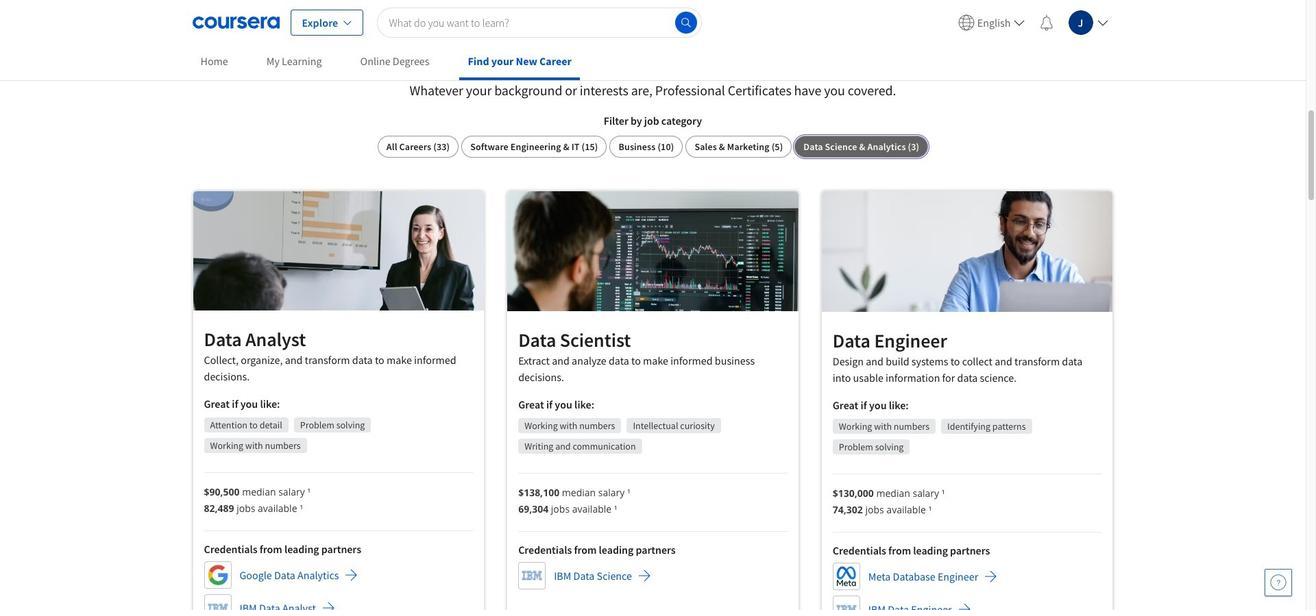 Task type: locate. For each thing, give the bounding box(es) containing it.
None button
[[378, 136, 459, 158], [462, 136, 607, 158], [610, 136, 683, 158], [686, 136, 792, 158], [795, 136, 929, 158], [378, 136, 459, 158], [462, 136, 607, 158], [610, 136, 683, 158], [686, 136, 792, 158], [795, 136, 929, 158]]

None search field
[[378, 7, 702, 37]]

data engineer role image
[[822, 191, 1114, 312]]

option group
[[378, 136, 929, 158]]



Task type: describe. For each thing, give the bounding box(es) containing it.
coursera image
[[192, 11, 280, 33]]

help center image
[[1271, 575, 1287, 591]]

data analyst image
[[193, 191, 484, 311]]

data scientist image
[[508, 191, 799, 311]]

What do you want to learn? text field
[[378, 7, 702, 37]]



Task type: vqa. For each thing, say whether or not it's contained in the screenshot.
What do you want to learn? text field
yes



